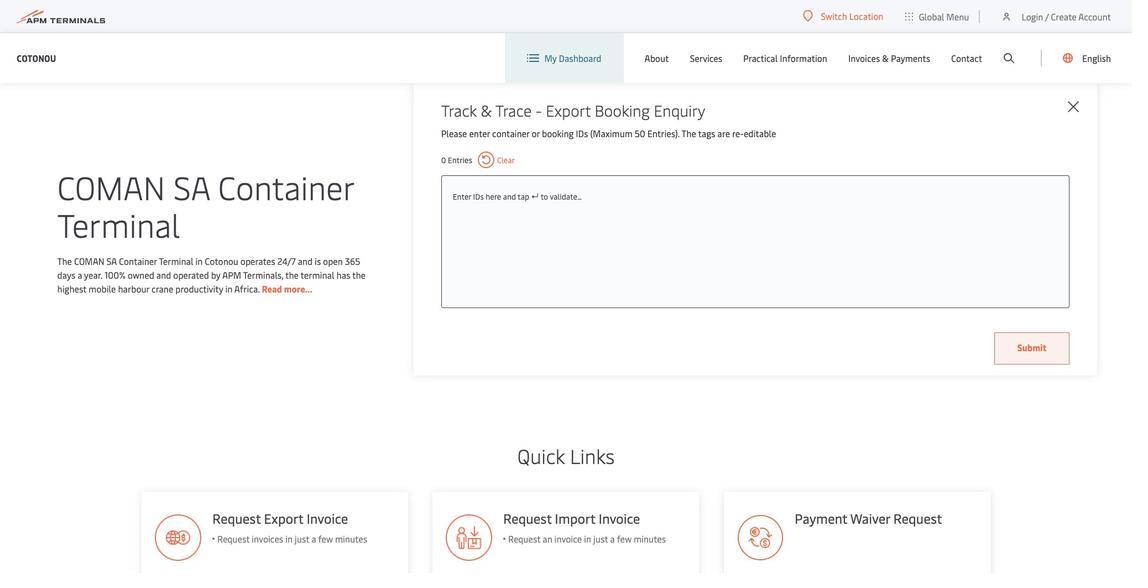 Task type: vqa. For each thing, say whether or not it's contained in the screenshot.
outside
no



Task type: describe. For each thing, give the bounding box(es) containing it.
in inside request export invoice request invoices in just a few minutes
[[285, 533, 292, 545]]

clear
[[497, 155, 515, 165]]

an
[[543, 533, 553, 545]]

services
[[690, 52, 723, 64]]

a inside the coman sa container terminal in cotonou operates 24/7 and is open 365 days a year. 100% owned and operated by apm terminals, the terminal has the highest mobile harbour crane productivity in africa.
[[78, 269, 82, 281]]

minutes inside request import invoice request an invoice in just a few minutes
[[634, 533, 666, 545]]

dashboard
[[559, 52, 602, 64]]

invoices
[[849, 52, 880, 64]]

about button
[[645, 33, 669, 83]]

payment waiver request link
[[724, 492, 991, 573]]

terminal for sa
[[57, 202, 180, 246]]

in inside request import invoice request an invoice in just a few minutes
[[585, 533, 592, 545]]

days
[[57, 269, 75, 281]]

365
[[345, 255, 360, 267]]

read more...
[[262, 283, 313, 295]]

switch location button
[[803, 10, 884, 22]]

clear button
[[478, 152, 515, 168]]

re-
[[733, 127, 744, 139]]

payment waiver request
[[795, 510, 943, 527]]

contact button
[[952, 33, 983, 83]]

import charges - 86 image
[[446, 515, 493, 561]]

operates
[[241, 255, 275, 267]]

0
[[441, 155, 446, 165]]

terminals,
[[243, 269, 284, 281]]

minutes inside request export invoice request invoices in just a few minutes
[[335, 533, 367, 545]]

harbour
[[118, 283, 149, 295]]

practical information
[[744, 52, 828, 64]]

just inside request import invoice request an invoice in just a few minutes
[[594, 533, 608, 545]]

the coman sa container terminal in cotonou operates 24/7 and is open 365 days a year. 100% owned and operated by apm terminals, the terminal has the highest mobile harbour crane productivity in africa.
[[57, 255, 366, 295]]

information
[[780, 52, 828, 64]]

request export invoice request invoices in just a few minutes
[[212, 510, 367, 545]]

read
[[262, 283, 282, 295]]

global menu
[[919, 10, 970, 22]]

a inside request import invoice request an invoice in just a few minutes
[[611, 533, 615, 545]]

are
[[718, 127, 730, 139]]

my dashboard
[[545, 52, 602, 64]]

links
[[570, 442, 615, 469]]

here
[[486, 191, 501, 202]]

global menu button
[[895, 0, 981, 33]]

cotonou link
[[17, 51, 56, 65]]

is
[[315, 255, 321, 267]]

please
[[441, 127, 467, 139]]

request left an at the left bottom of page
[[509, 533, 541, 545]]

container for coman sa
[[119, 255, 157, 267]]

my
[[545, 52, 557, 64]]

1 the from the left
[[286, 269, 299, 281]]

open
[[323, 255, 343, 267]]

practical
[[744, 52, 778, 64]]

track & trace - export booking enquiry
[[441, 100, 706, 121]]

contact
[[952, 52, 983, 64]]

/
[[1046, 10, 1049, 22]]

payments
[[891, 52, 931, 64]]

100%
[[105, 269, 126, 281]]

& for payments
[[883, 52, 889, 64]]

account
[[1079, 10, 1112, 22]]

terminal
[[301, 269, 335, 281]]

& for trace
[[481, 100, 492, 121]]

booking
[[595, 100, 650, 121]]

container
[[492, 127, 530, 139]]

coman sa container terminal
[[57, 165, 354, 246]]

1 vertical spatial ids
[[473, 191, 484, 202]]

invoices & payments
[[849, 52, 931, 64]]

switch
[[821, 10, 847, 22]]

productivity
[[176, 283, 223, 295]]

invoice for request import invoice
[[599, 510, 641, 527]]

few inside request export invoice request invoices in just a few minutes
[[318, 533, 333, 545]]

login / create account
[[1022, 10, 1112, 22]]

global
[[919, 10, 945, 22]]

↵
[[531, 191, 539, 202]]

validate…
[[550, 191, 582, 202]]

quick links
[[518, 442, 615, 469]]

2 vertical spatial and
[[156, 269, 171, 281]]

invoices
[[252, 533, 283, 545]]

more...
[[284, 283, 313, 295]]

menu
[[947, 10, 970, 22]]

coman
[[57, 165, 165, 209]]

in up operated
[[196, 255, 203, 267]]

Type or paste your IDs here text field
[[453, 187, 1058, 207]]

practical information button
[[744, 33, 828, 83]]

request up invoices
[[212, 510, 261, 527]]

request import invoice request an invoice in just a few minutes
[[504, 510, 666, 545]]

read more... link
[[262, 283, 313, 295]]



Task type: locate. For each thing, give the bounding box(es) containing it.
1 horizontal spatial few
[[617, 533, 632, 545]]

ids
[[576, 127, 588, 139], [473, 191, 484, 202]]

terminal up operated
[[159, 255, 193, 267]]

book online services - 105 image
[[155, 515, 201, 561]]

in down apm
[[225, 283, 233, 295]]

entries
[[448, 155, 472, 165]]

1 horizontal spatial and
[[298, 255, 313, 267]]

0 horizontal spatial &
[[481, 100, 492, 121]]

the left tags
[[682, 127, 697, 139]]

& right invoices
[[883, 52, 889, 64]]

export inside request export invoice request invoices in just a few minutes
[[264, 510, 303, 527]]

1 horizontal spatial &
[[883, 52, 889, 64]]

a inside request export invoice request invoices in just a few minutes
[[311, 533, 316, 545]]

about
[[645, 52, 669, 64]]

a right the invoice
[[611, 533, 615, 545]]

track
[[441, 100, 477, 121]]

container inside coman sa container terminal
[[218, 165, 354, 209]]

editable
[[744, 127, 776, 139]]

& inside popup button
[[883, 52, 889, 64]]

1 horizontal spatial minutes
[[634, 533, 666, 545]]

1 horizontal spatial invoice
[[599, 510, 641, 527]]

0 entries
[[441, 155, 472, 165]]

minutes
[[335, 533, 367, 545], [634, 533, 666, 545]]

0 horizontal spatial the
[[57, 255, 72, 267]]

terminal inside coman sa container terminal
[[57, 202, 180, 246]]

1 horizontal spatial the
[[682, 127, 697, 139]]

0 horizontal spatial minutes
[[335, 533, 367, 545]]

ids left here
[[473, 191, 484, 202]]

1 vertical spatial cotonou
[[205, 255, 238, 267]]

the down 365
[[352, 269, 366, 281]]

terminal up coman sa
[[57, 202, 180, 246]]

1 few from the left
[[318, 533, 333, 545]]

1 horizontal spatial cotonou
[[205, 255, 238, 267]]

1 vertical spatial terminal
[[159, 255, 193, 267]]

entries).
[[648, 127, 680, 139]]

2 just from the left
[[594, 533, 608, 545]]

(maximum
[[591, 127, 633, 139]]

a right invoices
[[311, 533, 316, 545]]

1 vertical spatial container
[[119, 255, 157, 267]]

tap
[[518, 191, 530, 202]]

1 horizontal spatial a
[[311, 533, 316, 545]]

by
[[211, 269, 221, 281]]

the up read more... link
[[286, 269, 299, 281]]

0 horizontal spatial and
[[156, 269, 171, 281]]

invoice
[[555, 533, 582, 545]]

trace
[[496, 100, 532, 121]]

container inside the coman sa container terminal in cotonou operates 24/7 and is open 365 days a year. 100% owned and operated by apm terminals, the terminal has the highest mobile harbour crane productivity in africa.
[[119, 255, 157, 267]]

0 horizontal spatial ids
[[473, 191, 484, 202]]

switch location
[[821, 10, 884, 22]]

login
[[1022, 10, 1044, 22]]

1 vertical spatial the
[[57, 255, 72, 267]]

container for sa
[[218, 165, 354, 209]]

coman sa
[[74, 255, 117, 267]]

english
[[1083, 52, 1112, 64]]

highest
[[57, 283, 87, 295]]

payment
[[795, 510, 848, 527]]

2 minutes from the left
[[634, 533, 666, 545]]

export up booking
[[546, 100, 591, 121]]

container
[[218, 165, 354, 209], [119, 255, 157, 267]]

0 vertical spatial export
[[546, 100, 591, 121]]

0 vertical spatial cotonou
[[17, 52, 56, 64]]

login / create account link
[[1002, 0, 1112, 33]]

invoice for request export invoice
[[306, 510, 348, 527]]

english button
[[1063, 33, 1112, 83]]

2 few from the left
[[617, 533, 632, 545]]

2 invoice from the left
[[599, 510, 641, 527]]

to
[[541, 191, 548, 202]]

terminal for coman sa
[[159, 255, 193, 267]]

in right the invoice
[[585, 533, 592, 545]]

0 horizontal spatial few
[[318, 533, 333, 545]]

terminal
[[57, 202, 180, 246], [159, 255, 193, 267]]

1 vertical spatial export
[[264, 510, 303, 527]]

1 minutes from the left
[[335, 533, 367, 545]]

just inside request export invoice request invoices in just a few minutes
[[295, 533, 309, 545]]

2 the from the left
[[352, 269, 366, 281]]

cotonou 2 image
[[111, 246, 305, 412]]

and left tap
[[503, 191, 516, 202]]

cotonou inside the coman sa container terminal in cotonou operates 24/7 and is open 365 days a year. 100% owned and operated by apm terminals, the terminal has the highest mobile harbour crane productivity in africa.
[[205, 255, 238, 267]]

in right invoices
[[285, 533, 292, 545]]

terminal inside the coman sa container terminal in cotonou operates 24/7 and is open 365 days a year. 100% owned and operated by apm terminals, the terminal has the highest mobile harbour crane productivity in africa.
[[159, 255, 193, 267]]

1 vertical spatial &
[[481, 100, 492, 121]]

request left invoices
[[217, 533, 249, 545]]

crane
[[152, 283, 173, 295]]

24/7
[[277, 255, 296, 267]]

and
[[503, 191, 516, 202], [298, 255, 313, 267], [156, 269, 171, 281]]

0 vertical spatial ids
[[576, 127, 588, 139]]

apm
[[222, 269, 241, 281]]

or
[[532, 127, 540, 139]]

1 horizontal spatial just
[[594, 533, 608, 545]]

1 horizontal spatial ids
[[576, 127, 588, 139]]

1 vertical spatial and
[[298, 255, 313, 267]]

just right the invoice
[[594, 533, 608, 545]]

2 horizontal spatial and
[[503, 191, 516, 202]]

1 horizontal spatial the
[[352, 269, 366, 281]]

and left is in the top of the page
[[298, 255, 313, 267]]

waiver
[[851, 510, 891, 527]]

1 just from the left
[[295, 533, 309, 545]]

operated
[[173, 269, 209, 281]]

year.
[[84, 269, 102, 281]]

and up crane
[[156, 269, 171, 281]]

create
[[1051, 10, 1077, 22]]

0 horizontal spatial cotonou
[[17, 52, 56, 64]]

booking
[[542, 127, 574, 139]]

my dashboard button
[[527, 33, 602, 83]]

the up days
[[57, 255, 72, 267]]

1 horizontal spatial export
[[546, 100, 591, 121]]

0 horizontal spatial container
[[119, 255, 157, 267]]

few inside request import invoice request an invoice in just a few minutes
[[617, 533, 632, 545]]

0 horizontal spatial the
[[286, 269, 299, 281]]

request up an at the left bottom of page
[[504, 510, 552, 527]]

ids right booking
[[576, 127, 588, 139]]

-
[[536, 100, 542, 121]]

1 invoice from the left
[[306, 510, 348, 527]]

the inside the coman sa container terminal in cotonou operates 24/7 and is open 365 days a year. 100% owned and operated by apm terminals, the terminal has the highest mobile harbour crane productivity in africa.
[[57, 255, 72, 267]]

0 horizontal spatial export
[[264, 510, 303, 527]]

0 horizontal spatial a
[[78, 269, 82, 281]]

1 horizontal spatial container
[[218, 165, 354, 209]]

0 vertical spatial terminal
[[57, 202, 180, 246]]

invoice inside request import invoice request an invoice in just a few minutes
[[599, 510, 641, 527]]

sa
[[173, 165, 210, 209]]

has
[[337, 269, 350, 281]]

owned
[[128, 269, 154, 281]]

invoice inside request export invoice request invoices in just a few minutes
[[306, 510, 348, 527]]

enter
[[469, 127, 490, 139]]

0 vertical spatial container
[[218, 165, 354, 209]]

tags
[[698, 127, 716, 139]]

please enter container or booking ids (maximum 50 entries). the tags are re-editable
[[441, 127, 776, 139]]

invoices & payments button
[[849, 33, 931, 83]]

0 horizontal spatial just
[[295, 533, 309, 545]]

50
[[635, 127, 646, 139]]

a left year.
[[78, 269, 82, 281]]

0 horizontal spatial invoice
[[306, 510, 348, 527]]

in
[[196, 255, 203, 267], [225, 283, 233, 295], [285, 533, 292, 545], [585, 533, 592, 545]]

just right invoices
[[295, 533, 309, 545]]

export
[[546, 100, 591, 121], [264, 510, 303, 527]]

0 vertical spatial the
[[682, 127, 697, 139]]

request
[[212, 510, 261, 527], [504, 510, 552, 527], [894, 510, 943, 527], [217, 533, 249, 545], [509, 533, 541, 545]]

import
[[555, 510, 596, 527]]

the
[[682, 127, 697, 139], [57, 255, 72, 267]]

& up enter
[[481, 100, 492, 121]]

0 vertical spatial &
[[883, 52, 889, 64]]

africa.
[[234, 283, 260, 295]]

enquiry
[[654, 100, 706, 121]]

location
[[850, 10, 884, 22]]

a
[[78, 269, 82, 281], [311, 533, 316, 545], [611, 533, 615, 545]]

mobile
[[89, 283, 116, 295]]

services button
[[690, 33, 723, 83]]

export up invoices
[[264, 510, 303, 527]]

enter ids here and tap ↵ to validate…
[[453, 191, 582, 202]]

request right waiver
[[894, 510, 943, 527]]

the
[[286, 269, 299, 281], [352, 269, 366, 281]]

0 vertical spatial and
[[503, 191, 516, 202]]

2 horizontal spatial a
[[611, 533, 615, 545]]



